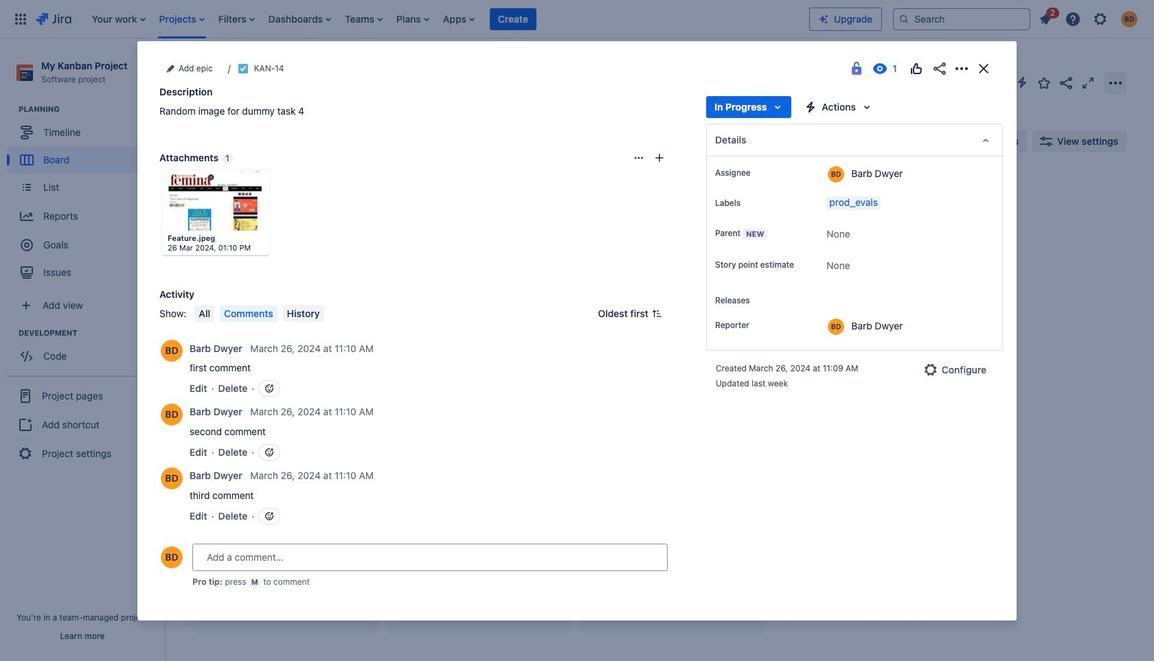 Task type: vqa. For each thing, say whether or not it's contained in the screenshot.
Add Attachment icon
yes



Task type: locate. For each thing, give the bounding box(es) containing it.
jira image
[[36, 11, 71, 27], [36, 11, 71, 27]]

add reaction image
[[264, 447, 275, 458]]

group
[[7, 104, 164, 291], [7, 328, 164, 375], [5, 376, 159, 474]]

0 vertical spatial add reaction image
[[264, 383, 275, 394]]

0 vertical spatial heading
[[19, 104, 164, 115]]

goal image
[[21, 239, 33, 252]]

heading for the top group
[[19, 104, 164, 115]]

heading for middle group
[[19, 328, 164, 339]]

heading
[[19, 104, 164, 115], [19, 328, 164, 339]]

Add a comment… field
[[192, 544, 668, 572]]

more information about barb dwyer image
[[161, 404, 183, 426], [161, 468, 183, 490]]

0 vertical spatial more information about barb dwyer image
[[161, 404, 183, 426]]

2 vertical spatial group
[[5, 376, 159, 474]]

list item
[[88, 0, 150, 38], [155, 0, 209, 38], [214, 0, 259, 38], [264, 0, 335, 38], [341, 0, 387, 38], [392, 0, 434, 38], [439, 0, 479, 38], [490, 0, 537, 38], [1034, 5, 1060, 30]]

menu bar
[[192, 306, 327, 322]]

None search field
[[893, 8, 1031, 30]]

1 vertical spatial more information about barb dwyer image
[[161, 468, 183, 490]]

details element
[[706, 124, 1003, 157]]

search image
[[899, 13, 910, 24]]

actions image
[[954, 60, 970, 77]]

more image
[[247, 176, 263, 192]]

close image
[[976, 60, 992, 77]]

1 vertical spatial group
[[7, 328, 164, 375]]

task image
[[238, 63, 249, 74]]

add reaction image up add reaction image
[[264, 383, 275, 394]]

2 heading from the top
[[19, 328, 164, 339]]

vote options: no one has voted for this issue yet. image
[[908, 60, 925, 77]]

1 vertical spatial add reaction image
[[264, 511, 275, 522]]

1 horizontal spatial list
[[1034, 5, 1146, 31]]

Search field
[[893, 8, 1031, 30]]

add reaction image down add reaction image
[[264, 511, 275, 522]]

add attachment image
[[654, 153, 665, 164]]

more information about barb dwyer image
[[161, 340, 183, 362]]

1 heading from the top
[[19, 104, 164, 115]]

star kan board image
[[1036, 75, 1053, 91]]

2 add reaction image from the top
[[264, 511, 275, 522]]

1 add reaction image from the top
[[264, 383, 275, 394]]

banner
[[0, 0, 1155, 38]]

dialog
[[137, 17, 1017, 621]]

add reaction image
[[264, 383, 275, 394], [264, 511, 275, 522]]

list
[[85, 0, 810, 38], [1034, 5, 1146, 31]]

1 vertical spatial heading
[[19, 328, 164, 339]]

to do element
[[203, 188, 239, 199]]

enter full screen image
[[1080, 75, 1097, 91]]

sidebar element
[[0, 38, 165, 662]]



Task type: describe. For each thing, give the bounding box(es) containing it.
1 more information about barb dwyer image from the top
[[161, 404, 183, 426]]

copy link to issue image
[[281, 63, 292, 74]]

primary element
[[8, 0, 810, 38]]

add reaction image for more information about barb dwyer image
[[264, 383, 275, 394]]

more options for attachments image
[[634, 153, 645, 164]]

2 more information about barb dwyer image from the top
[[161, 468, 183, 490]]

download image
[[223, 176, 240, 192]]

0 vertical spatial group
[[7, 104, 164, 291]]

add reaction image for first more information about barb dwyer icon from the bottom
[[264, 511, 275, 522]]

Search this board text field
[[193, 129, 258, 154]]

0 horizontal spatial list
[[85, 0, 810, 38]]



